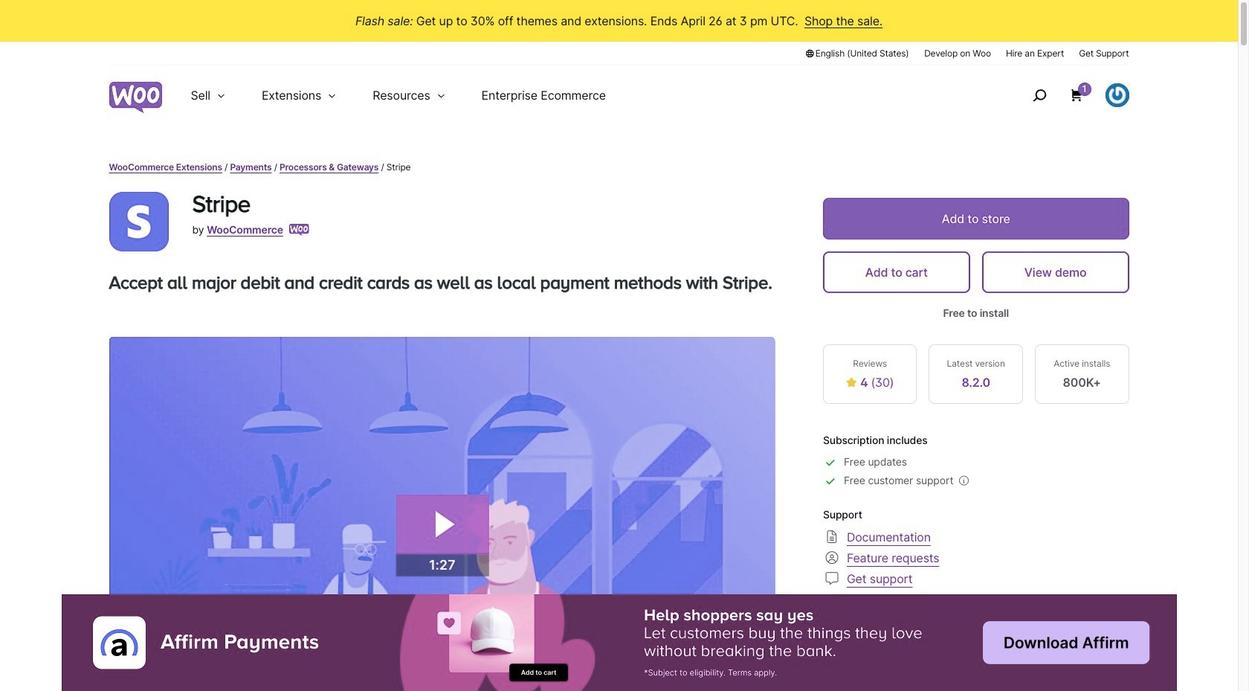 Task type: describe. For each thing, give the bounding box(es) containing it.
developed by woocommerce image
[[289, 224, 309, 236]]

extra information image
[[957, 473, 972, 488]]

circle user image
[[823, 549, 841, 566]]

search image
[[1028, 83, 1051, 107]]

breadcrumb element
[[109, 161, 1130, 174]]

message image
[[823, 569, 841, 587]]



Task type: locate. For each thing, give the bounding box(es) containing it.
service navigation menu element
[[1001, 71, 1130, 119]]

file lines image
[[823, 528, 841, 546]]

open account menu image
[[1106, 83, 1130, 107]]

product icon image
[[109, 192, 168, 251]]



